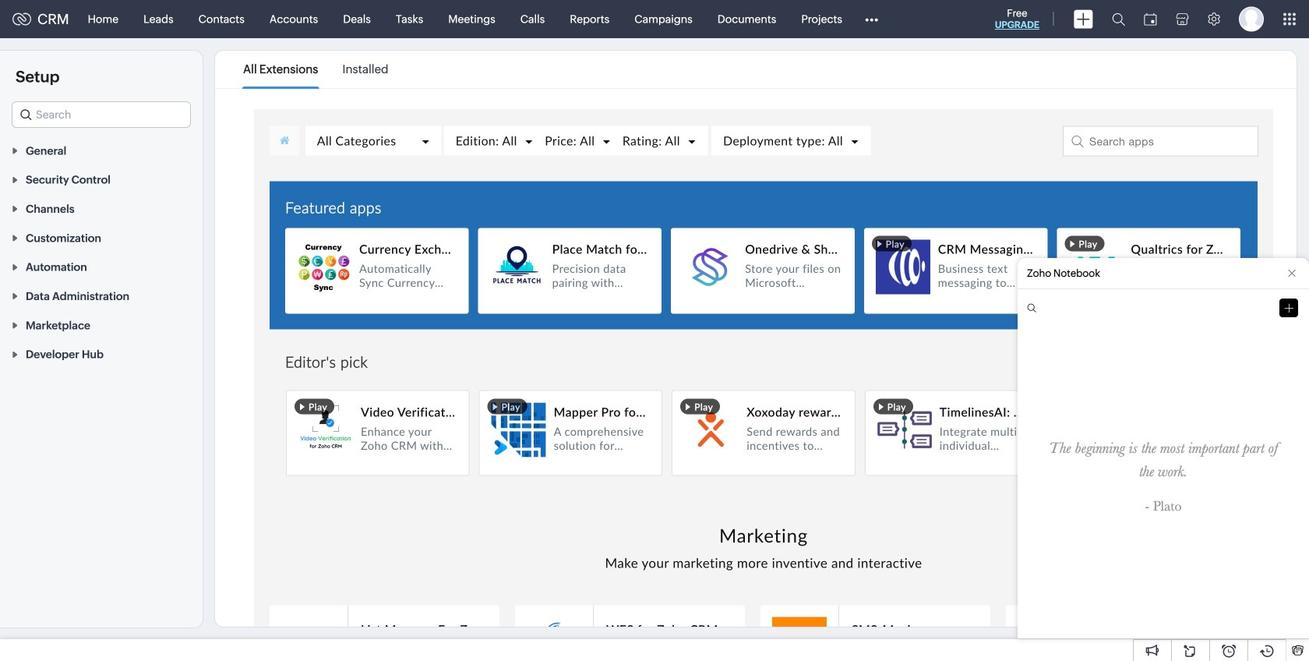 Task type: vqa. For each thing, say whether or not it's contained in the screenshot.
Contacts image
no



Task type: describe. For each thing, give the bounding box(es) containing it.
Other Modules field
[[855, 7, 889, 32]]

search image
[[1112, 12, 1126, 26]]

create menu element
[[1065, 0, 1103, 38]]

profile image
[[1240, 7, 1265, 32]]

calendar image
[[1144, 13, 1158, 25]]



Task type: locate. For each thing, give the bounding box(es) containing it.
create menu image
[[1074, 10, 1094, 28]]

None field
[[12, 101, 191, 128]]

logo image
[[12, 13, 31, 25]]

search element
[[1103, 0, 1135, 38]]

Search text field
[[12, 102, 190, 127]]

profile element
[[1230, 0, 1274, 38]]



